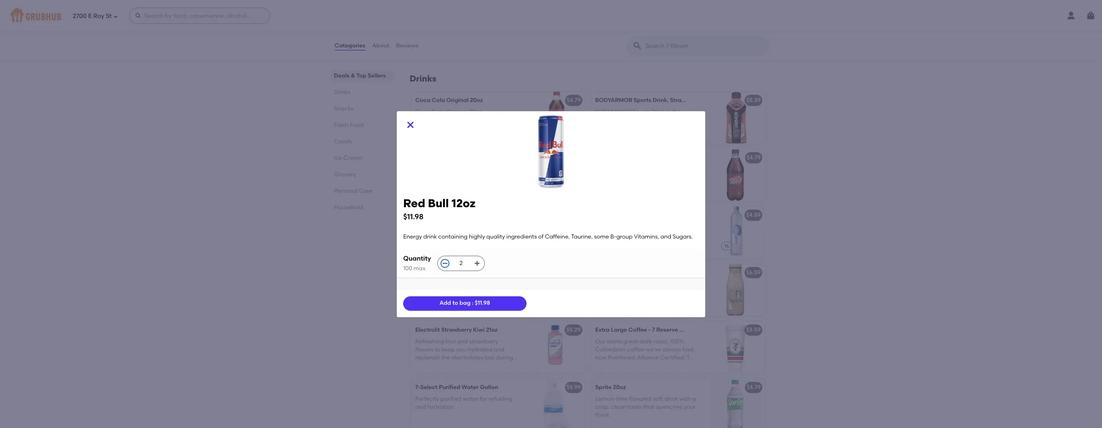 Task type: describe. For each thing, give the bounding box(es) containing it.
0 vertical spatial from
[[493, 281, 506, 287]]

deals & top sellers tab
[[334, 71, 390, 80]]

and up flavor.
[[595, 289, 606, 296]]

:
[[472, 300, 473, 307]]

not
[[485, 289, 494, 296]]

distinctive
[[595, 248, 623, 254]]

colombian
[[679, 327, 710, 333]]

banana
[[702, 97, 724, 104]]

a inside purity you can taste; hydration you can feel. vapor distilled smartwater with added electrolytes for a distinctive pure and crisp taste.
[[669, 239, 673, 246]]

gallon
[[480, 384, 498, 391]]

bodyarmor sports drink, strawberry banana 28oz image
[[705, 92, 765, 144]]

a
[[415, 281, 419, 287]]

$11.98 inside red bull 12oz $11.98
[[403, 212, 424, 221]]

blend
[[647, 281, 663, 287]]

beans
[[664, 297, 681, 304]]

1 vertical spatial can
[[595, 231, 606, 238]]

main navigation navigation
[[0, 0, 1102, 31]]

0 horizontal spatial some
[[415, 239, 430, 246]]

water inside perfectly purified water for refueling and hydration.
[[463, 395, 478, 402]]

quenches
[[656, 404, 682, 410]]

a up mixed
[[620, 281, 624, 287]]

red bull 12oz
[[415, 212, 451, 219]]

lemon-
[[595, 395, 616, 402]]

1 horizontal spatial strawberry
[[670, 97, 701, 104]]

and down hydration
[[660, 233, 671, 240]]

keep
[[442, 346, 455, 353]]

1 horizontal spatial ingredients
[[506, 233, 537, 240]]

52oz
[[474, 269, 487, 276]]

that
[[643, 404, 654, 410]]

thirst.
[[595, 412, 610, 419]]

and up "during"
[[494, 346, 504, 353]]

bodyarmor
[[595, 97, 632, 104]]

reviews
[[396, 42, 418, 49]]

starbucks frappuccino vanilla 13.7oz image
[[705, 264, 765, 316]]

ice
[[334, 155, 342, 161]]

rich
[[620, 305, 630, 312]]

for inside perfectly purified water for refueling and hydration.
[[480, 395, 487, 402]]

free
[[481, 281, 492, 287]]

magnifying glass icon image
[[633, 41, 642, 51]]

e
[[88, 12, 92, 20]]

water inside "a delicious orange juice free from water or preservtives and not from concentrate."
[[415, 289, 431, 296]]

taste;
[[635, 223, 650, 230]]

funyuns onion flavored rings 6oz image
[[525, 6, 586, 58]]

coffee
[[671, 281, 688, 287]]

flavor.
[[595, 297, 612, 304]]

are
[[506, 22, 515, 29]]

exercise.
[[415, 362, 439, 369]]

personal care tab
[[334, 187, 390, 195]]

0 horizontal spatial caffeine,
[[454, 231, 479, 238]]

during
[[495, 354, 513, 361]]

roy
[[93, 12, 104, 20]]

and inside perfectly purified water for refueling and hydration.
[[415, 404, 426, 410]]

simply orange juice 52oz image
[[525, 264, 586, 316]]

drinks tab
[[334, 88, 390, 96]]

bag
[[459, 300, 471, 307]]

0 vertical spatial highly
[[481, 223, 497, 230]]

household
[[334, 204, 363, 211]]

about
[[372, 42, 389, 49]]

simply
[[415, 269, 434, 276]]

1 horizontal spatial drinks
[[410, 74, 436, 84]]

0 vertical spatial original
[[446, 97, 469, 104]]

1 horizontal spatial some
[[594, 233, 609, 240]]

arabica
[[641, 297, 663, 304]]

funyuns® onion flavored rings are a deliciously different snack that's fun to eat, with a crisp texture and zesty onion flavor button
[[410, 6, 586, 58]]

quantity 100 max
[[403, 254, 431, 272]]

personal
[[334, 188, 358, 194]]

0 horizontal spatial of
[[447, 231, 453, 238]]

1 horizontal spatial group
[[616, 233, 633, 240]]

ice cream
[[334, 155, 363, 161]]

onion
[[430, 47, 445, 54]]

electrolytes inside purity you can taste; hydration you can feel. vapor distilled smartwater with added electrolytes for a distinctive pure and crisp taste.
[[627, 239, 659, 246]]

100
[[403, 265, 412, 272]]

1 vertical spatial highly
[[469, 233, 485, 240]]

0 horizontal spatial svg image
[[406, 120, 415, 130]]

1 coca cola original 20oz from the top
[[415, 97, 483, 104]]

delicious
[[421, 281, 445, 287]]

max
[[414, 265, 425, 272]]

clean
[[611, 404, 626, 410]]

1 horizontal spatial $11.98
[[475, 300, 490, 307]]

ice cream tab
[[334, 154, 390, 162]]

the
[[613, 297, 623, 304]]

dr pepper 20oz image
[[705, 149, 765, 201]]

28oz
[[725, 97, 738, 104]]

7-select water 24 pack image
[[525, 149, 586, 201]]

2 coca cola original 20oz from the top
[[415, 108, 482, 115]]

sports
[[634, 97, 651, 104]]

1 horizontal spatial can
[[623, 223, 634, 230]]

zesty
[[415, 47, 429, 54]]

1 vertical spatial 20oz
[[469, 108, 482, 115]]

1 horizontal spatial you
[[612, 223, 622, 230]]

luscious
[[675, 305, 697, 312]]

sellers
[[368, 72, 386, 79]]

12oz for red bull 12oz
[[439, 212, 451, 219]]

sprite 20oz
[[595, 384, 626, 391]]

a left rich
[[614, 305, 618, 312]]

with inside lemon-lime flavored soft drink with a crisp, clean taste that quenches your thirst.
[[679, 395, 691, 402]]

0 horizontal spatial ingredients
[[415, 231, 446, 238]]

0 vertical spatial 20oz
[[470, 97, 483, 104]]

drinks inside tab
[[334, 89, 351, 96]]

$4.79 for lemon-lime flavored soft drink with a crisp, clean taste that quenches your thirst.
[[747, 384, 761, 391]]

care
[[359, 188, 373, 194]]

bodyarmor sports drink, strawberry banana 28oz
[[595, 97, 738, 104]]

red for red bull 12oz
[[415, 212, 426, 219]]

the
[[441, 354, 450, 361]]

and inside "a delicious orange juice free from water or preservtives and not from concentrate."
[[473, 289, 484, 296]]

0 horizontal spatial sugars.
[[494, 239, 514, 246]]

1 vertical spatial quality
[[486, 233, 505, 240]]

$5.29
[[566, 327, 581, 333]]

funyuns® onion flavored rings are a deliciously different snack that's fun to eat, with a crisp texture and zesty onion flavor
[[415, 22, 515, 54]]

and right kiwi
[[457, 338, 468, 345]]

coffee
[[628, 327, 647, 333]]

lemon-lime flavored soft drink with a crisp, clean taste that quenches your thirst.
[[595, 395, 696, 419]]

1 horizontal spatial caffeine,
[[545, 233, 570, 240]]

discover
[[595, 281, 618, 287]]

distilled
[[637, 231, 658, 238]]

0 horizontal spatial vitamins,
[[455, 239, 480, 246]]

of inside discover a creamy blend of coffee and milk, mixed with divine vanilla flavor. the finest arabica beans create a rich and undeniably luscious beverage.
[[664, 281, 669, 287]]

and inside funyuns® onion flavored rings are a deliciously different snack that's fun to eat, with a crisp texture and zesty onion flavor
[[497, 39, 508, 45]]

7-
[[415, 384, 420, 391]]

deals & top sellers
[[334, 72, 386, 79]]

0 horizontal spatial b-
[[432, 239, 438, 246]]

a delicious orange juice free from water or preservtives and not from concentrate.
[[415, 281, 509, 304]]

select
[[420, 384, 437, 391]]

24oz
[[712, 327, 724, 333]]

grocery tab
[[334, 170, 390, 179]]

candy
[[334, 138, 352, 145]]

with inside funyuns® onion flavored rings are a deliciously different snack that's fun to eat, with a crisp texture and zesty onion flavor
[[444, 39, 456, 45]]

add to bag : $11.98
[[439, 300, 490, 307]]

purified
[[441, 395, 461, 402]]

21oz
[[486, 327, 498, 333]]

replenish
[[415, 354, 440, 361]]

$5.99
[[567, 384, 581, 391]]

strawberry
[[469, 338, 498, 345]]

7-select purified water gallon
[[415, 384, 498, 391]]

fresh food
[[334, 122, 364, 129]]

2 vertical spatial 20oz
[[613, 384, 626, 391]]

1 vertical spatial to
[[452, 300, 458, 307]]

1 horizontal spatial sugars.
[[673, 233, 693, 240]]

to inside funyuns® onion flavored rings are a deliciously different snack that's fun to eat, with a crisp texture and zesty onion flavor
[[425, 39, 431, 45]]

or
[[432, 289, 438, 296]]

grocery
[[334, 171, 356, 178]]

taste
[[628, 404, 642, 410]]



Task type: vqa. For each thing, say whether or not it's contained in the screenshot.
'ingredients'
yes



Task type: locate. For each thing, give the bounding box(es) containing it.
0 horizontal spatial to
[[425, 39, 431, 45]]

refreshing
[[415, 338, 444, 345]]

crisp down "different"
[[462, 39, 475, 45]]

can up 'vapor'
[[623, 223, 634, 230]]

1 horizontal spatial crisp
[[650, 248, 663, 254]]

you up smartwater
[[679, 223, 689, 230]]

to left keep
[[435, 346, 440, 353]]

0 vertical spatial to
[[425, 39, 431, 45]]

0 vertical spatial $11.98
[[403, 212, 424, 221]]

1 horizontal spatial for
[[660, 239, 668, 246]]

perfectly
[[415, 395, 439, 402]]

funyuns®
[[415, 22, 445, 29]]

1 vertical spatial crisp
[[650, 248, 663, 254]]

caffeine,
[[454, 231, 479, 238], [545, 233, 570, 240]]

b- down red bull 12oz
[[432, 239, 438, 246]]

extra large coffee - 7 reserve colombian 24oz
[[595, 327, 724, 333]]

1 horizontal spatial vitamins,
[[634, 233, 659, 240]]

energy down red bull 12oz
[[415, 223, 434, 230]]

0 vertical spatial bull
[[428, 196, 449, 210]]

0 vertical spatial drink
[[435, 223, 449, 230]]

crisp left taste.
[[650, 248, 663, 254]]

eat,
[[432, 39, 443, 45]]

1 vertical spatial from
[[496, 289, 509, 296]]

2700 e roy st
[[73, 12, 112, 20]]

coca cola original 20oz image
[[525, 92, 586, 144]]

$4.79 inside button
[[747, 154, 761, 161]]

2700
[[73, 12, 87, 20]]

some
[[594, 233, 609, 240], [415, 239, 430, 246]]

vitamins,
[[634, 233, 659, 240], [455, 239, 480, 246]]

can
[[623, 223, 634, 230], [595, 231, 606, 238]]

you inside refreshing kiwi and strawberry flavors to keep you hydrated and replenish the electrolytes lost during exercise.
[[456, 346, 466, 353]]

purity you can taste; hydration you can feel. vapor distilled smartwater with added electrolytes for a distinctive pure and crisp taste.
[[595, 223, 692, 254]]

0 vertical spatial crisp
[[462, 39, 475, 45]]

2 vertical spatial $4.79
[[747, 384, 761, 391]]

1 coca from the top
[[415, 97, 430, 104]]

1 vertical spatial electrolytes
[[452, 354, 483, 361]]

0 horizontal spatial strawberry
[[441, 327, 472, 333]]

crisp inside funyuns® onion flavored rings are a deliciously different snack that's fun to eat, with a crisp texture and zesty onion flavor
[[462, 39, 475, 45]]

preservtives
[[439, 289, 472, 296]]

juice
[[467, 281, 480, 287]]

0 vertical spatial 12oz
[[452, 196, 476, 210]]

and down 'finest'
[[631, 305, 642, 312]]

b- left 'vapor'
[[610, 233, 616, 240]]

reserve
[[656, 327, 678, 333]]

st
[[106, 12, 112, 20]]

undeniably
[[643, 305, 674, 312]]

group up input item quantity number field
[[438, 239, 454, 246]]

1 horizontal spatial to
[[435, 346, 440, 353]]

taste.
[[665, 248, 680, 254]]

deliciously
[[420, 30, 449, 37]]

electrolytes inside refreshing kiwi and strawberry flavors to keep you hydrated and replenish the electrolytes lost during exercise.
[[452, 354, 483, 361]]

0 horizontal spatial $11.98
[[403, 212, 424, 221]]

energy up quantity
[[403, 233, 422, 240]]

bull for red bull 12oz $11.98
[[428, 196, 449, 210]]

strawberry
[[670, 97, 701, 104], [441, 327, 472, 333]]

and inside purity you can taste; hydration you can feel. vapor distilled smartwater with added electrolytes for a distinctive pure and crisp taste.
[[638, 248, 649, 254]]

strawberry right the "drink,"
[[670, 97, 701, 104]]

0 horizontal spatial crisp
[[462, 39, 475, 45]]

12oz for red bull 12oz $11.98
[[452, 196, 476, 210]]

with up flavor at the top of page
[[444, 39, 456, 45]]

crisp inside purity you can taste; hydration you can feel. vapor distilled smartwater with added electrolytes for a distinctive pure and crisp taste.
[[650, 248, 663, 254]]

2 coca from the top
[[415, 108, 430, 115]]

orange
[[435, 269, 456, 276]]

orange
[[446, 281, 466, 287]]

feel.
[[607, 231, 618, 238]]

electrolit strawberry kiwi 21oz image
[[525, 321, 586, 374]]

$4.79 button
[[590, 149, 765, 201]]

texture
[[477, 39, 496, 45]]

0 horizontal spatial taurine,
[[480, 231, 502, 238]]

you right keep
[[456, 346, 466, 353]]

1 vertical spatial red
[[415, 212, 426, 219]]

purified
[[439, 384, 460, 391]]

drink
[[435, 223, 449, 230], [423, 233, 437, 240], [664, 395, 678, 402]]

1 vertical spatial coca
[[415, 108, 430, 115]]

smartwater 1l image
[[705, 207, 765, 259]]

group up pure
[[616, 233, 633, 240]]

bull for red bull 12oz
[[427, 212, 438, 219]]

drink,
[[653, 97, 669, 104]]

electrolytes down the hydrated
[[452, 354, 483, 361]]

mixed
[[621, 289, 638, 296]]

0 horizontal spatial 12oz
[[439, 212, 451, 219]]

quantity
[[403, 254, 431, 262]]

red inside red bull 12oz $11.98
[[403, 196, 425, 210]]

drinks down zesty
[[410, 74, 436, 84]]

$5.39
[[746, 97, 761, 104]]

0 vertical spatial cola
[[432, 97, 445, 104]]

vitamins, down taste;
[[634, 233, 659, 240]]

with inside discover a creamy blend of coffee and milk, mixed with divine vanilla flavor. the finest arabica beans create a rich and undeniably luscious beverage.
[[639, 289, 651, 296]]

creamy
[[625, 281, 646, 287]]

vitamins, up input item quantity number field
[[455, 239, 480, 246]]

1 vertical spatial for
[[480, 395, 487, 402]]

0 vertical spatial $4.79
[[567, 97, 581, 104]]

0 horizontal spatial electrolytes
[[452, 354, 483, 361]]

large
[[611, 327, 627, 333]]

candy tab
[[334, 137, 390, 146]]

1 horizontal spatial svg image
[[474, 260, 480, 267]]

and right pure
[[638, 248, 649, 254]]

1 horizontal spatial 12oz
[[452, 196, 476, 210]]

0 horizontal spatial can
[[595, 231, 606, 238]]

to left bag
[[452, 300, 458, 307]]

sprite 20oz image
[[705, 379, 765, 428]]

for up taste.
[[660, 239, 668, 246]]

1 vertical spatial $4.79
[[747, 154, 761, 161]]

red bull 12oz image
[[525, 207, 586, 259]]

a down "different"
[[457, 39, 461, 45]]

$12.39 button
[[410, 149, 586, 201]]

some down purity
[[594, 233, 609, 240]]

1 horizontal spatial water
[[463, 395, 478, 402]]

1 vertical spatial coca cola original 20oz
[[415, 108, 482, 115]]

containing up input item quantity number field
[[438, 233, 468, 240]]

1 vertical spatial water
[[463, 395, 478, 402]]

from right not
[[496, 289, 509, 296]]

onion
[[447, 22, 463, 29]]

from up not
[[493, 281, 506, 287]]

containing
[[450, 223, 480, 230], [438, 233, 468, 240]]

personal care
[[334, 188, 373, 194]]

strawberry up kiwi
[[441, 327, 472, 333]]

fun
[[415, 39, 424, 45]]

&
[[351, 72, 355, 79]]

snacks tab
[[334, 104, 390, 113]]

a up fun at the top left
[[415, 30, 419, 37]]

household tab
[[334, 203, 390, 212]]

drink inside lemon-lime flavored soft drink with a crisp, clean taste that quenches your thirst.
[[664, 395, 678, 402]]

1 horizontal spatial b-
[[610, 233, 616, 240]]

water down water
[[463, 395, 478, 402]]

sugars.
[[673, 233, 693, 240], [494, 239, 514, 246]]

food
[[350, 122, 364, 129]]

1 horizontal spatial of
[[538, 233, 544, 240]]

0 vertical spatial red
[[403, 196, 425, 210]]

0 vertical spatial can
[[623, 223, 634, 230]]

red for red bull 12oz $11.98
[[403, 196, 425, 210]]

with up distinctive
[[595, 239, 607, 246]]

flavored
[[465, 22, 488, 29]]

0 vertical spatial strawberry
[[670, 97, 701, 104]]

beverage.
[[595, 313, 623, 320]]

2 vertical spatial drink
[[664, 395, 678, 402]]

sprite
[[595, 384, 612, 391]]

1 horizontal spatial electrolytes
[[627, 239, 659, 246]]

highly
[[481, 223, 497, 230], [469, 233, 485, 240]]

refueling
[[489, 395, 512, 402]]

divine
[[652, 289, 668, 296]]

can down purity
[[595, 231, 606, 238]]

containing down red bull 12oz $11.98
[[450, 223, 480, 230]]

0 vertical spatial for
[[660, 239, 668, 246]]

$4.59
[[746, 212, 761, 219]]

for down gallon
[[480, 395, 487, 402]]

0 vertical spatial quality
[[498, 223, 517, 230]]

1 horizontal spatial taurine,
[[571, 233, 593, 240]]

electrolytes down distilled
[[627, 239, 659, 246]]

flavored
[[629, 395, 652, 402]]

milk,
[[607, 289, 620, 296]]

top
[[357, 72, 367, 79]]

categories
[[335, 42, 365, 49]]

with up arabica at the bottom of the page
[[639, 289, 651, 296]]

0 vertical spatial coca cola original 20oz
[[415, 97, 483, 104]]

rings
[[489, 22, 504, 29]]

hydrated
[[467, 346, 492, 353]]

1 vertical spatial original
[[446, 108, 468, 115]]

1 vertical spatial bull
[[427, 212, 438, 219]]

0 vertical spatial containing
[[450, 223, 480, 230]]

and down the that's
[[497, 39, 508, 45]]

0 vertical spatial svg image
[[406, 120, 415, 130]]

b-
[[610, 233, 616, 240], [432, 239, 438, 246]]

0 horizontal spatial drinks
[[334, 89, 351, 96]]

1 vertical spatial cola
[[432, 108, 445, 115]]

vapor
[[620, 231, 636, 238]]

for inside purity you can taste; hydration you can feel. vapor distilled smartwater with added electrolytes for a distinctive pure and crisp taste.
[[660, 239, 668, 246]]

Input item quantity number field
[[452, 256, 470, 271]]

added
[[608, 239, 626, 246]]

$4.79 for coca cola original 20oz
[[567, 97, 581, 104]]

0 vertical spatial drinks
[[410, 74, 436, 84]]

0 horizontal spatial you
[[456, 346, 466, 353]]

some up quantity
[[415, 239, 430, 246]]

svg image
[[1086, 11, 1096, 20], [135, 12, 141, 19], [113, 14, 118, 19], [442, 260, 448, 267]]

to inside refreshing kiwi and strawberry flavors to keep you hydrated and replenish the electrolytes lost during exercise.
[[435, 346, 440, 353]]

svg image
[[406, 120, 415, 130], [474, 260, 480, 267]]

your
[[684, 404, 696, 410]]

1 vertical spatial strawberry
[[441, 327, 472, 333]]

extra large coffee - 7 reserve colombian 24oz image
[[705, 321, 765, 374]]

smartwater
[[660, 231, 692, 238]]

bull inside red bull 12oz $11.98
[[428, 196, 449, 210]]

you up feel.
[[612, 223, 622, 230]]

with inside purity you can taste; hydration you can feel. vapor distilled smartwater with added electrolytes for a distinctive pure and crisp taste.
[[595, 239, 607, 246]]

a up taste.
[[669, 239, 673, 246]]

finest
[[625, 297, 639, 304]]

1 vertical spatial containing
[[438, 233, 468, 240]]

0 horizontal spatial group
[[438, 239, 454, 246]]

reviews button
[[396, 31, 419, 60]]

vanilla
[[669, 289, 687, 296]]

extra
[[595, 327, 610, 333]]

0 horizontal spatial for
[[480, 395, 487, 402]]

and up the 52oz
[[482, 239, 492, 246]]

hydration.
[[427, 404, 455, 410]]

lime
[[616, 395, 628, 402]]

a up the your in the bottom right of the page
[[692, 395, 696, 402]]

1 vertical spatial drink
[[423, 233, 437, 240]]

1 vertical spatial 12oz
[[439, 212, 451, 219]]

with up the your in the bottom right of the page
[[679, 395, 691, 402]]

7-select purified water gallon image
[[525, 379, 586, 428]]

taurine, up the 52oz
[[480, 231, 502, 238]]

red bull 12oz $11.98
[[403, 196, 476, 221]]

12oz inside red bull 12oz $11.98
[[452, 196, 476, 210]]

about button
[[372, 31, 390, 60]]

0 vertical spatial coca
[[415, 97, 430, 104]]

taurine, left feel.
[[571, 233, 593, 240]]

0 horizontal spatial water
[[415, 289, 431, 296]]

2 horizontal spatial to
[[452, 300, 458, 307]]

fresh food tab
[[334, 121, 390, 129]]

different
[[450, 30, 473, 37]]

2 horizontal spatial you
[[679, 223, 689, 230]]

1 vertical spatial energy
[[403, 233, 422, 240]]

0 vertical spatial water
[[415, 289, 431, 296]]

to right fun at the top left
[[425, 39, 431, 45]]

0 vertical spatial energy
[[415, 223, 434, 230]]

group
[[616, 233, 633, 240], [438, 239, 454, 246]]

1 vertical spatial $11.98
[[475, 300, 490, 307]]

juice
[[457, 269, 473, 276]]

2 vertical spatial to
[[435, 346, 440, 353]]

and
[[497, 39, 508, 45], [660, 233, 671, 240], [482, 239, 492, 246], [638, 248, 649, 254], [473, 289, 484, 296], [595, 289, 606, 296], [631, 305, 642, 312], [457, 338, 468, 345], [494, 346, 504, 353], [415, 404, 426, 410]]

water down a
[[415, 289, 431, 296]]

and down juice
[[473, 289, 484, 296]]

1 vertical spatial svg image
[[474, 260, 480, 267]]

0 vertical spatial electrolytes
[[627, 239, 659, 246]]

and down the perfectly
[[415, 404, 426, 410]]

2 horizontal spatial of
[[664, 281, 669, 287]]

a inside lemon-lime flavored soft drink with a crisp, clean taste that quenches your thirst.
[[692, 395, 696, 402]]

drinks down deals
[[334, 89, 351, 96]]

pure
[[624, 248, 637, 254]]

1 vertical spatial drinks
[[334, 89, 351, 96]]



